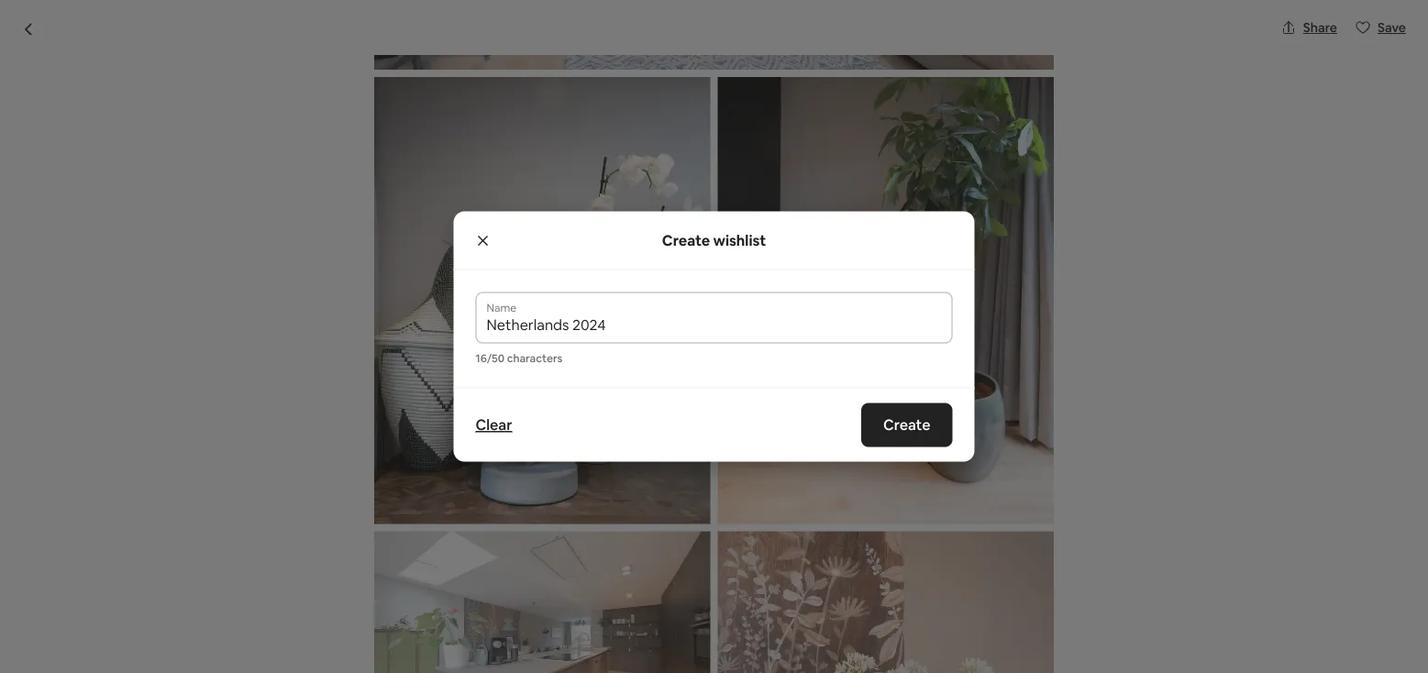Task type: vqa. For each thing, say whether or not it's contained in the screenshot.
dialog
yes



Task type: describe. For each thing, give the bounding box(es) containing it.
beds
[[370, 580, 404, 599]]

by inside hosted by wendy, renovated house in rijswijk rijswijk, zuid-holland, netherlands
[[288, 94, 316, 124]]

zuid-
[[384, 133, 416, 150]]

holland,
[[416, 133, 465, 150]]

night
[[956, 577, 991, 596]]

3/25/2024 button
[[908, 619, 1204, 671]]

by wendy
[[544, 548, 638, 574]]

hosted by wendy, renovated house in rijswijk image 1 image
[[200, 174, 714, 520]]

great
[[259, 652, 299, 671]]

townhouse
[[260, 548, 367, 574]]

communication
[[302, 652, 410, 671]]

rijswijk,
[[334, 133, 382, 150]]

2.5
[[414, 580, 434, 599]]

characters
[[507, 351, 563, 365]]

create for create
[[883, 416, 931, 434]]

none text field inside name this wishlist dialog
[[487, 316, 942, 334]]

great communication
[[259, 652, 410, 671]]

name this wishlist dialog
[[454, 211, 975, 462]]

hosted by wendy, renovated house in rijswijk image 2 image
[[722, 174, 971, 347]]

entire
[[200, 548, 256, 574]]

clear
[[476, 416, 512, 434]]

clear button
[[467, 407, 521, 444]]

dialog containing share
[[0, 0, 1428, 673]]

hosted by wendy, renovated house in rijswijk rijswijk, zuid-holland, netherlands
[[200, 94, 710, 150]]

entire townhouse hosted by hosted by wendy 4 beds · 2.5 baths
[[200, 548, 638, 599]]

save button
[[1349, 12, 1414, 43]]



Task type: locate. For each thing, give the bounding box(es) containing it.
wendy,
[[321, 94, 404, 124]]

create for create wishlist
[[662, 231, 710, 250]]

16/50 characters
[[476, 351, 563, 365]]

None text field
[[487, 316, 942, 334]]

baths
[[437, 580, 475, 599]]

renovated
[[409, 94, 525, 124]]

0 horizontal spatial by
[[288, 94, 316, 124]]

by up baths
[[442, 548, 466, 574]]

wishlist
[[713, 231, 766, 250]]

listing image 9 image
[[718, 532, 1054, 673], [718, 532, 1054, 673]]

Start your search search field
[[577, 15, 852, 59]]

listing image 7 image
[[374, 532, 711, 673], [374, 532, 711, 673]]

·
[[407, 580, 411, 599]]

hosted
[[371, 548, 438, 574]]

share
[[1303, 19, 1338, 36]]

1 horizontal spatial hosted
[[470, 548, 540, 574]]

$317 night
[[908, 572, 991, 598]]

create
[[662, 231, 710, 250], [883, 416, 931, 434]]

$317
[[908, 572, 952, 598]]

0 vertical spatial create
[[662, 231, 710, 250]]

dialog
[[0, 0, 1428, 673]]

1 vertical spatial hosted
[[470, 548, 540, 574]]

listing image 4 image
[[374, 0, 1054, 70], [374, 0, 1054, 70]]

by
[[288, 94, 316, 124], [442, 548, 466, 574]]

hosted by wendy, renovated house in rijswijk image 4 image
[[978, 174, 1228, 347]]

hosted inside entire townhouse hosted by hosted by wendy 4 beds · 2.5 baths
[[470, 548, 540, 574]]

0 vertical spatial by
[[288, 94, 316, 124]]

hosted by wendy, renovated house in rijswijk image 5 image
[[978, 354, 1228, 520]]

create inside button
[[883, 416, 931, 434]]

share button
[[1274, 12, 1345, 43]]

16/50
[[476, 351, 505, 365]]

1 horizontal spatial by
[[442, 548, 466, 574]]

1 vertical spatial by
[[442, 548, 466, 574]]

hosted inside hosted by wendy, renovated house in rijswijk rijswijk, zuid-holland, netherlands
[[200, 94, 283, 124]]

save
[[1378, 19, 1406, 36]]

hosted by wendy, renovated house in rijswijk image 3 image
[[722, 354, 971, 520]]

1 horizontal spatial create
[[883, 416, 931, 434]]

4
[[359, 580, 367, 599]]

create wishlist
[[662, 231, 766, 250]]

in
[[603, 94, 622, 124]]

0 vertical spatial hosted
[[200, 94, 283, 124]]

learn more about the host, hosted by wendy. image
[[748, 549, 800, 600], [748, 549, 800, 600]]

by left wendy,
[[288, 94, 316, 124]]

rijswijk
[[627, 94, 710, 124]]

0 horizontal spatial hosted
[[200, 94, 283, 124]]

1 vertical spatial create
[[883, 416, 931, 434]]

listing image 6 image
[[718, 77, 1054, 524], [718, 77, 1054, 524]]

netherlands
[[468, 133, 542, 150]]

hosted
[[200, 94, 283, 124], [470, 548, 540, 574]]

by inside entire townhouse hosted by hosted by wendy 4 beds · 2.5 baths
[[442, 548, 466, 574]]

listing image 5 image
[[374, 77, 711, 524], [374, 77, 711, 524]]

create button
[[861, 403, 953, 447]]

3/25/2024
[[919, 643, 981, 660]]

0 horizontal spatial create
[[662, 231, 710, 250]]

house
[[530, 94, 597, 124]]

rijswijk, zuid-holland, netherlands button
[[334, 130, 542, 152]]



